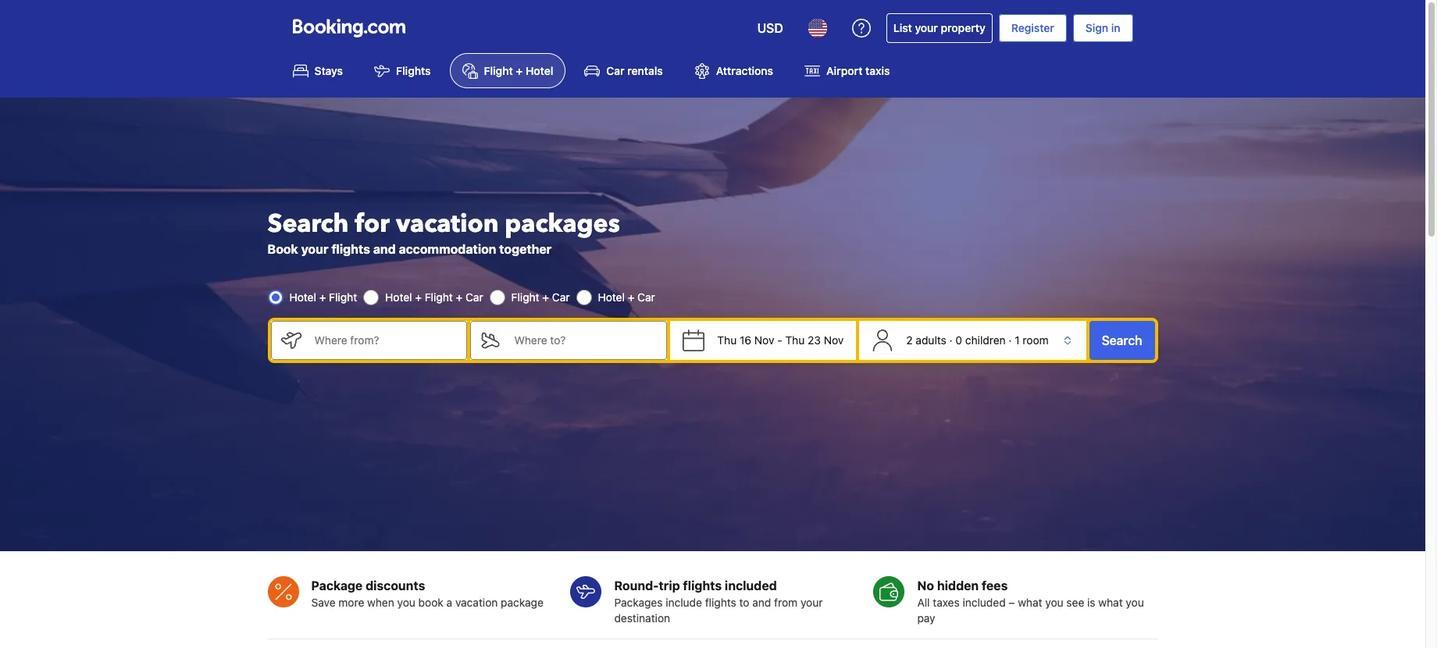 Task type: vqa. For each thing, say whether or not it's contained in the screenshot.
Car inside the "link"
yes



Task type: locate. For each thing, give the bounding box(es) containing it.
flight + hotel link
[[450, 53, 566, 88]]

and
[[373, 242, 396, 256], [752, 596, 771, 610]]

round-trip flights included packages include flights to and from your destination
[[614, 579, 823, 625]]

2 nov from the left
[[824, 333, 844, 347]]

what right –
[[1018, 596, 1042, 610]]

0 vertical spatial search
[[268, 207, 349, 241]]

airport
[[827, 64, 863, 78]]

0 horizontal spatial and
[[373, 242, 396, 256]]

what right is
[[1099, 596, 1123, 610]]

flights left to
[[705, 596, 736, 610]]

flights
[[331, 242, 370, 256], [683, 579, 722, 593], [705, 596, 736, 610]]

flights up the include
[[683, 579, 722, 593]]

and down the for
[[373, 242, 396, 256]]

3 you from the left
[[1126, 596, 1144, 610]]

thu 16 nov - thu 23 nov
[[717, 333, 844, 347]]

0 vertical spatial included
[[725, 579, 777, 593]]

2 vertical spatial your
[[801, 596, 823, 610]]

flights inside search for vacation packages book your flights and accommodation together
[[331, 242, 370, 256]]

flights for trip
[[705, 596, 736, 610]]

car rentals link
[[572, 53, 675, 88]]

book
[[268, 242, 298, 256]]

1 horizontal spatial thu
[[785, 333, 805, 347]]

1 horizontal spatial your
[[801, 596, 823, 610]]

adults
[[916, 333, 947, 347]]

search for search
[[1102, 333, 1142, 347]]

· left 0
[[950, 333, 953, 347]]

what
[[1018, 596, 1042, 610], [1099, 596, 1123, 610]]

you right is
[[1126, 596, 1144, 610]]

2 horizontal spatial you
[[1126, 596, 1144, 610]]

you inside package discounts save more when you book a vacation package
[[397, 596, 415, 610]]

hotel + flight + car
[[385, 290, 483, 304]]

+ for hotel + flight
[[319, 290, 326, 304]]

1 vertical spatial your
[[301, 242, 328, 256]]

trip
[[659, 579, 680, 593]]

Where from? field
[[302, 321, 467, 360]]

more
[[339, 596, 364, 610]]

flight + hotel
[[484, 64, 553, 78]]

nov right 23
[[824, 333, 844, 347]]

hidden
[[937, 579, 979, 593]]

sign in
[[1086, 21, 1121, 34]]

+ for flight + car
[[542, 290, 549, 304]]

1 nov from the left
[[755, 333, 774, 347]]

1 vertical spatial search
[[1102, 333, 1142, 347]]

1 you from the left
[[397, 596, 415, 610]]

see
[[1067, 596, 1084, 610]]

1 horizontal spatial what
[[1099, 596, 1123, 610]]

thu left 16
[[717, 333, 737, 347]]

in
[[1111, 21, 1121, 34]]

thu
[[717, 333, 737, 347], [785, 333, 805, 347]]

booking.com online hotel reservations image
[[293, 19, 405, 37]]

· left 1
[[1009, 333, 1012, 347]]

included
[[725, 579, 777, 593], [963, 596, 1006, 610]]

hotel for hotel + car
[[598, 290, 625, 304]]

1 horizontal spatial you
[[1045, 596, 1064, 610]]

0 horizontal spatial your
[[301, 242, 328, 256]]

a
[[446, 596, 452, 610]]

sign
[[1086, 21, 1108, 34]]

2 thu from the left
[[785, 333, 805, 347]]

you down discounts
[[397, 596, 415, 610]]

1 horizontal spatial nov
[[824, 333, 844, 347]]

list your property link
[[886, 13, 993, 43]]

0 horizontal spatial you
[[397, 596, 415, 610]]

0 horizontal spatial ·
[[950, 333, 953, 347]]

hotel
[[526, 64, 553, 78], [289, 290, 316, 304], [385, 290, 412, 304], [598, 290, 625, 304]]

packages
[[614, 596, 663, 610]]

1 vertical spatial vacation
[[455, 596, 498, 610]]

+ for flight + hotel
[[516, 64, 523, 78]]

nov left - at the bottom
[[755, 333, 774, 347]]

flights down the for
[[331, 242, 370, 256]]

packages
[[505, 207, 620, 241]]

search inside search for vacation packages book your flights and accommodation together
[[268, 207, 349, 241]]

fees
[[982, 579, 1008, 593]]

nov
[[755, 333, 774, 347], [824, 333, 844, 347]]

1 horizontal spatial search
[[1102, 333, 1142, 347]]

taxis
[[866, 64, 890, 78]]

0 vertical spatial flights
[[331, 242, 370, 256]]

0 vertical spatial and
[[373, 242, 396, 256]]

1
[[1015, 333, 1020, 347]]

+
[[516, 64, 523, 78], [319, 290, 326, 304], [415, 290, 422, 304], [456, 290, 463, 304], [542, 290, 549, 304], [628, 290, 635, 304]]

1 vertical spatial included
[[963, 596, 1006, 610]]

0 horizontal spatial thu
[[717, 333, 737, 347]]

package discounts save more when you book a vacation package
[[311, 579, 544, 610]]

attractions
[[716, 64, 773, 78]]

search
[[268, 207, 349, 241], [1102, 333, 1142, 347]]

1 horizontal spatial ·
[[1009, 333, 1012, 347]]

when
[[367, 596, 394, 610]]

package
[[501, 596, 544, 610]]

1 vertical spatial flights
[[683, 579, 722, 593]]

thu right - at the bottom
[[785, 333, 805, 347]]

1 horizontal spatial included
[[963, 596, 1006, 610]]

included inside 'no hidden fees all taxes included – what you see is what you pay'
[[963, 596, 1006, 610]]

vacation
[[396, 207, 499, 241], [455, 596, 498, 610]]

vacation right a
[[455, 596, 498, 610]]

car
[[606, 64, 625, 78], [466, 290, 483, 304], [552, 290, 570, 304], [638, 290, 655, 304]]

your
[[915, 21, 938, 34], [301, 242, 328, 256], [801, 596, 823, 610]]

stays link
[[280, 53, 355, 88]]

room
[[1023, 333, 1049, 347]]

1 horizontal spatial and
[[752, 596, 771, 610]]

0 vertical spatial your
[[915, 21, 938, 34]]

your right list
[[915, 21, 938, 34]]

·
[[950, 333, 953, 347], [1009, 333, 1012, 347]]

0 horizontal spatial included
[[725, 579, 777, 593]]

you left see
[[1045, 596, 1064, 610]]

book
[[418, 596, 444, 610]]

0 horizontal spatial what
[[1018, 596, 1042, 610]]

and right to
[[752, 596, 771, 610]]

2 vertical spatial flights
[[705, 596, 736, 610]]

2 · from the left
[[1009, 333, 1012, 347]]

airport taxis
[[827, 64, 890, 78]]

flight
[[484, 64, 513, 78], [329, 290, 357, 304], [425, 290, 453, 304], [511, 290, 539, 304]]

your right "book"
[[301, 242, 328, 256]]

23
[[808, 333, 821, 347]]

1 vertical spatial and
[[752, 596, 771, 610]]

hotel inside flight + hotel link
[[526, 64, 553, 78]]

0 vertical spatial vacation
[[396, 207, 499, 241]]

included up to
[[725, 579, 777, 593]]

vacation up accommodation
[[396, 207, 499, 241]]

hotel + car
[[598, 290, 655, 304]]

search inside button
[[1102, 333, 1142, 347]]

1 what from the left
[[1018, 596, 1042, 610]]

2
[[906, 333, 913, 347]]

0 horizontal spatial nov
[[755, 333, 774, 347]]

included down the fees
[[963, 596, 1006, 610]]

+ for hotel + car
[[628, 290, 635, 304]]

–
[[1009, 596, 1015, 610]]

-
[[777, 333, 782, 347]]

taxes
[[933, 596, 960, 610]]

2 horizontal spatial your
[[915, 21, 938, 34]]

accommodation
[[399, 242, 496, 256]]

2 you from the left
[[1045, 596, 1064, 610]]

property
[[941, 21, 986, 34]]

your right from
[[801, 596, 823, 610]]

package
[[311, 579, 363, 593]]

+ for hotel + flight + car
[[415, 290, 422, 304]]

0 horizontal spatial search
[[268, 207, 349, 241]]

you
[[397, 596, 415, 610], [1045, 596, 1064, 610], [1126, 596, 1144, 610]]

round-
[[614, 579, 659, 593]]

pay
[[917, 612, 936, 625]]

no hidden fees all taxes included – what you see is what you pay
[[917, 579, 1144, 625]]



Task type: describe. For each thing, give the bounding box(es) containing it.
0
[[956, 333, 962, 347]]

search button
[[1089, 321, 1155, 360]]

rentals
[[627, 64, 663, 78]]

destination
[[614, 612, 670, 625]]

hotel for hotel + flight + car
[[385, 290, 412, 304]]

search for search for vacation packages book your flights and accommodation together
[[268, 207, 349, 241]]

attractions link
[[682, 53, 786, 88]]

flight + car
[[511, 290, 570, 304]]

stays
[[314, 64, 343, 78]]

from
[[774, 596, 798, 610]]

all
[[917, 596, 930, 610]]

2 what from the left
[[1099, 596, 1123, 610]]

hotel + flight
[[289, 290, 357, 304]]

usd button
[[748, 9, 793, 47]]

your inside round-trip flights included packages include flights to and from your destination
[[801, 596, 823, 610]]

discounts
[[366, 579, 425, 593]]

flights link
[[362, 53, 443, 88]]

list
[[893, 21, 912, 34]]

register link
[[999, 14, 1067, 42]]

register
[[1011, 21, 1054, 34]]

search for vacation packages book your flights and accommodation together
[[268, 207, 620, 256]]

and inside search for vacation packages book your flights and accommodation together
[[373, 242, 396, 256]]

1 · from the left
[[950, 333, 953, 347]]

vacation inside package discounts save more when you book a vacation package
[[455, 596, 498, 610]]

children
[[965, 333, 1006, 347]]

1 thu from the left
[[717, 333, 737, 347]]

for
[[355, 207, 390, 241]]

hotel for hotel + flight
[[289, 290, 316, 304]]

Where to? field
[[502, 321, 667, 360]]

list your property
[[893, 21, 986, 34]]

usd
[[757, 21, 783, 35]]

to
[[739, 596, 750, 610]]

flights for for
[[331, 242, 370, 256]]

sign in link
[[1073, 14, 1133, 42]]

car rentals
[[606, 64, 663, 78]]

and inside round-trip flights included packages include flights to and from your destination
[[752, 596, 771, 610]]

16
[[740, 333, 752, 347]]

together
[[499, 242, 552, 256]]

your inside search for vacation packages book your flights and accommodation together
[[301, 242, 328, 256]]

include
[[666, 596, 702, 610]]

included inside round-trip flights included packages include flights to and from your destination
[[725, 579, 777, 593]]

no
[[917, 579, 934, 593]]

save
[[311, 596, 336, 610]]

airport taxis link
[[792, 53, 903, 88]]

is
[[1087, 596, 1096, 610]]

2 adults · 0 children · 1 room
[[906, 333, 1049, 347]]

flights
[[396, 64, 431, 78]]

vacation inside search for vacation packages book your flights and accommodation together
[[396, 207, 499, 241]]



